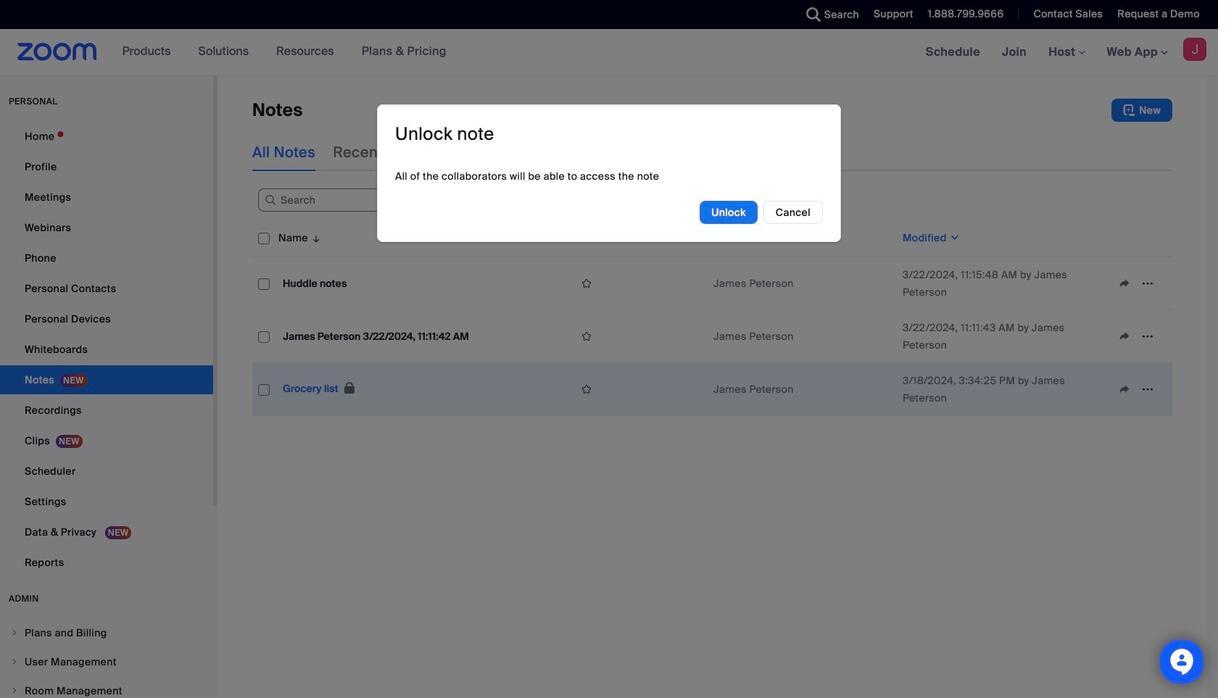 Task type: describe. For each thing, give the bounding box(es) containing it.
Search text field
[[258, 189, 447, 212]]

personal menu menu
[[0, 122, 213, 579]]

arrow down image
[[308, 229, 321, 247]]



Task type: locate. For each thing, give the bounding box(es) containing it.
dialog
[[377, 105, 841, 242]]

heading
[[395, 123, 494, 145]]

application
[[252, 219, 1183, 427], [575, 273, 702, 294], [575, 326, 702, 347], [575, 378, 702, 400]]

product information navigation
[[111, 29, 457, 75]]

banner
[[0, 29, 1218, 76]]

tabs of all notes page tab list
[[252, 133, 717, 171]]

admin menu menu
[[0, 619, 213, 698]]

meetings navigation
[[915, 29, 1218, 76]]



Task type: vqa. For each thing, say whether or not it's contained in the screenshot.
"User Management" menu item
no



